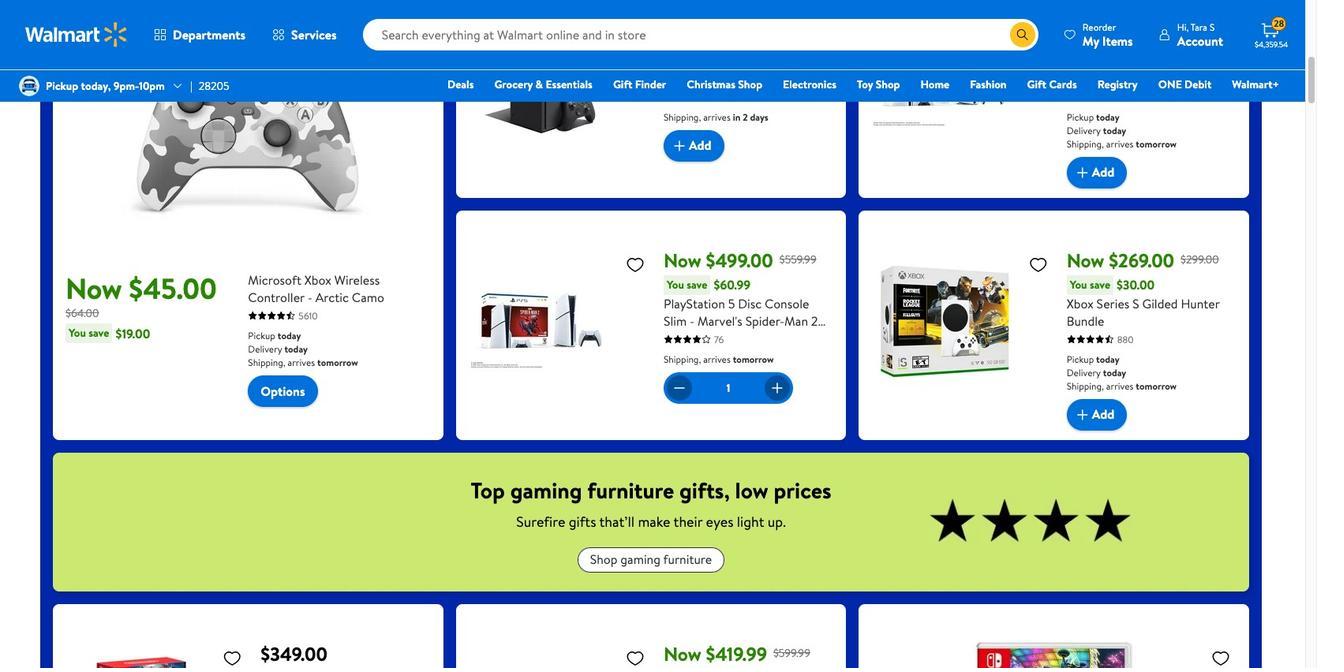 Task type: vqa. For each thing, say whether or not it's contained in the screenshot.


Task type: locate. For each thing, give the bounding box(es) containing it.
console for now $499.00 $559.99
[[765, 295, 810, 312]]

console down $559.99
[[765, 295, 810, 312]]

xbox
[[664, 53, 691, 70], [305, 271, 332, 289], [1067, 295, 1094, 312]]

save down reorder
[[1090, 34, 1111, 50]]

disc down $60.00
[[1142, 53, 1165, 70]]

options link
[[248, 375, 318, 407]]

add button for $269.00
[[1067, 157, 1128, 188]]

0 horizontal spatial disc
[[739, 295, 762, 312]]

bundle inside you save $60.00 playstation 5 disc console slim - call of duty modern warfare iii bundle
[[1127, 87, 1165, 105]]

save inside you save $60.00 playstation 5 disc console slim - call of duty modern warfare iii bundle
[[1090, 34, 1111, 50]]

0 vertical spatial gaming
[[511, 475, 582, 506]]

save for now $349.00 $499.00
[[687, 34, 708, 50]]

5 down $60.00
[[1132, 53, 1139, 70]]

pickup today, 9pm-10pm
[[46, 78, 165, 94]]

1 horizontal spatial -
[[690, 312, 695, 330]]

you down $64.00
[[69, 325, 86, 341]]

furniture down "their"
[[664, 551, 712, 569]]

fashion link
[[964, 76, 1014, 93]]

now inside now $45.00 $64.00 you save $19.00
[[66, 269, 122, 308]]

1 horizontal spatial xbox
[[664, 53, 691, 70]]

console inside the you save $60.99 playstation 5 disc console slim - marvel's spider-man 2 bundle
[[765, 295, 810, 312]]

disc down $60.99
[[739, 295, 762, 312]]

wireless
[[335, 271, 380, 289]]

0 vertical spatial xbox
[[664, 53, 691, 70]]

$499.00
[[1110, 4, 1177, 31], [780, 9, 818, 25], [706, 247, 774, 274]]

$349.00
[[706, 4, 773, 31], [261, 641, 328, 668]]

now for now $349.00 $499.00
[[664, 4, 702, 31]]

add button
[[664, 130, 725, 161], [1067, 157, 1128, 188], [1067, 399, 1128, 431]]

1 horizontal spatial shop
[[739, 77, 763, 92]]

1 vertical spatial console
[[765, 295, 810, 312]]

1 vertical spatial s
[[1133, 295, 1140, 312]]

0 horizontal spatial xbox
[[305, 271, 332, 289]]

xbox inside microsoft xbox wireless controller - arctic camo
[[305, 271, 332, 289]]

1 vertical spatial series
[[1097, 295, 1130, 312]]

$499.00 up $60.00
[[1110, 4, 1177, 31]]

1 horizontal spatial s
[[1210, 20, 1216, 34]]

slim
[[1067, 70, 1090, 87], [664, 312, 687, 330]]

decrease quantity playstation 5 disc console slim - marvel's spider-man 2 bundle, current quantity 1 image
[[670, 379, 689, 398]]

xbox inside you save $30.00 xbox series s  gilded hunter bundle
[[1067, 295, 1094, 312]]

now up "$19.00"
[[66, 269, 122, 308]]

gift inside 'gift finder' link
[[613, 77, 633, 92]]

you for now $349.00 $499.00
[[667, 34, 685, 50]]

bundle right iii
[[1127, 87, 1165, 105]]

console down 'account'
[[1168, 53, 1213, 70]]

0 vertical spatial furniture
[[588, 475, 675, 506]]

1 vertical spatial furniture
[[664, 551, 712, 569]]

pickup today delivery today shipping, arrives tomorrow down '790'
[[1067, 110, 1177, 150]]

tomorrow
[[1137, 137, 1177, 150], [733, 353, 774, 366], [317, 356, 358, 369], [1137, 379, 1177, 393]]

playstation inside the you save $60.99 playstation 5 disc console slim - marvel's spider-man 2 bundle
[[664, 295, 726, 312]]

2
[[743, 110, 748, 124], [812, 312, 818, 330]]

1
[[727, 380, 731, 396]]

disc
[[1142, 53, 1165, 70], [739, 295, 762, 312]]

up.
[[768, 512, 786, 532]]

gaming inside top gaming furniture gifts, low prices surefire gifts that'll make their eyes light up.
[[511, 475, 582, 506]]

add to cart image
[[670, 136, 689, 155], [1074, 405, 1093, 424]]

gaming for top
[[511, 475, 582, 506]]

now right add to favorites list, playstation 5 disc console slim - marvel's spider-man 2 bundle image
[[664, 247, 702, 274]]

0 vertical spatial add to cart image
[[670, 136, 689, 155]]

1 horizontal spatial bundle
[[1067, 312, 1105, 330]]

shop for christmas shop
[[739, 77, 763, 92]]

1 vertical spatial 2
[[812, 312, 818, 330]]

their
[[674, 512, 703, 532]]

$150.00
[[714, 34, 757, 51]]

5 inside you save $60.00 playstation 5 disc console slim - call of duty modern warfare iii bundle
[[1132, 53, 1139, 70]]

2 horizontal spatial -
[[1093, 70, 1098, 87]]

1 horizontal spatial slim
[[1067, 70, 1090, 87]]

you inside you save $60.00 playstation 5 disc console slim - call of duty modern warfare iii bundle
[[1071, 34, 1088, 50]]

playstation down my
[[1067, 53, 1129, 70]]

2 right man
[[812, 312, 818, 330]]

s right tara
[[1210, 20, 1216, 34]]

1 vertical spatial add to cart image
[[1074, 405, 1093, 424]]

- inside the you save $60.99 playstation 5 disc console slim - marvel's spider-man 2 bundle
[[690, 312, 695, 330]]

delivery for now $499.00
[[1067, 124, 1101, 137]]

now right 'add to favorites list, xbox series x 1tb ssd console w/ xbox wireless controller carbon black + extra xbox wireless controller carbon black' image
[[664, 641, 702, 668]]

shop right toy
[[876, 77, 901, 92]]

0 horizontal spatial gift
[[613, 77, 633, 92]]

Walmart Site-Wide search field
[[363, 19, 1039, 51]]

pickup today delivery today shipping, arrives tomorrow down 5610
[[248, 329, 358, 369]]

- left marvel's
[[690, 312, 695, 330]]

gaming inside button
[[621, 551, 661, 569]]

Search search field
[[363, 19, 1039, 51]]

0 horizontal spatial 5
[[729, 295, 735, 312]]

1 vertical spatial slim
[[664, 312, 687, 330]]

bundle inside the you save $60.99 playstation 5 disc console slim - marvel's spider-man 2 bundle
[[664, 330, 702, 347]]

s
[[1210, 20, 1216, 34], [1133, 295, 1140, 312]]

you save $60.99 playstation 5 disc console slim - marvel's spider-man 2 bundle
[[664, 276, 818, 347]]

2 vertical spatial delivery
[[1067, 366, 1101, 379]]

series inside you save $30.00 xbox series s  gilded hunter bundle
[[1097, 295, 1130, 312]]

save inside the you save $60.99 playstation 5 disc console slim - marvel's spider-man 2 bundle
[[687, 277, 708, 293]]

now for now $499.00 $559.00
[[1067, 4, 1105, 31]]

arrives
[[704, 110, 731, 124], [1107, 137, 1134, 150], [704, 353, 731, 366], [288, 356, 315, 369], [1107, 379, 1134, 393]]

s inside hi, tara s account
[[1210, 20, 1216, 34]]

gift finder link
[[606, 76, 674, 93]]

0 horizontal spatial s
[[1133, 295, 1140, 312]]

0 vertical spatial delivery
[[1067, 124, 1101, 137]]

gifts
[[569, 512, 597, 532]]

28
[[1275, 17, 1285, 30]]

0 vertical spatial s
[[1210, 20, 1216, 34]]

man
[[785, 312, 809, 330]]

880
[[1118, 333, 1134, 346]]

departments button
[[141, 16, 259, 54]]

$60.00
[[1117, 34, 1156, 51]]

0 vertical spatial $349.00
[[706, 4, 773, 31]]

electronics
[[783, 77, 837, 92]]

shop down video
[[739, 77, 763, 92]]

1 horizontal spatial playstation
[[1067, 53, 1129, 70]]

you
[[667, 34, 685, 50], [1071, 34, 1088, 50], [667, 277, 685, 293], [1071, 277, 1088, 293], [69, 325, 86, 341]]

| 28205
[[190, 78, 229, 94]]

save for now $499.00 $559.99
[[687, 277, 708, 293]]

 image
[[19, 76, 39, 96]]

- inside you save $60.00 playstation 5 disc console slim - call of duty modern warfare iii bundle
[[1093, 70, 1098, 87]]

save down $64.00
[[89, 325, 109, 341]]

reorder my items
[[1083, 20, 1134, 49]]

slim inside you save $60.00 playstation 5 disc console slim - call of duty modern warfare iii bundle
[[1067, 70, 1090, 87]]

gift left 'finder'
[[613, 77, 633, 92]]

- up 5610
[[308, 289, 313, 306]]

you save $30.00 xbox series s  gilded hunter bundle
[[1067, 276, 1220, 330]]

gaming for shop
[[621, 551, 661, 569]]

1 vertical spatial -
[[308, 289, 313, 306]]

slim for now $499.00 $559.00
[[1067, 70, 1090, 87]]

delivery for now $269.00
[[1067, 366, 1101, 379]]

console inside you save $60.00 playstation 5 disc console slim - call of duty modern warfare iii bundle
[[1168, 53, 1213, 70]]

gift left cards
[[1028, 77, 1047, 92]]

$499.00 up $60.99
[[706, 247, 774, 274]]

add
[[689, 137, 712, 154], [1093, 164, 1115, 181], [1093, 406, 1115, 423]]

$349.00 right add to favorites list, nintendo switch - oled model: super smash bros. ultimate bundle (full game download + 3 mo. nintendo switch online membership included) image
[[261, 641, 328, 668]]

top gaming furniture gifts, low prices surefire gifts that'll make their eyes light up.
[[471, 475, 832, 532]]

$64.00
[[66, 305, 99, 321]]

s down $30.00
[[1133, 295, 1140, 312]]

you left $60.99
[[667, 277, 685, 293]]

slim left marvel's
[[664, 312, 687, 330]]

&
[[536, 77, 543, 92]]

1 horizontal spatial series
[[1097, 295, 1130, 312]]

2 horizontal spatial $499.00
[[1110, 4, 1177, 31]]

save up console,
[[687, 34, 708, 50]]

shop
[[739, 77, 763, 92], [876, 77, 901, 92], [590, 551, 618, 569]]

2 vertical spatial add
[[1093, 406, 1115, 423]]

1 horizontal spatial add to cart image
[[1074, 405, 1093, 424]]

2 vertical spatial -
[[690, 312, 695, 330]]

2 horizontal spatial shop
[[876, 77, 901, 92]]

arrives up "options" link
[[288, 356, 315, 369]]

0 vertical spatial playstation
[[1067, 53, 1129, 70]]

5 for now $499.00 $559.00
[[1132, 53, 1139, 70]]

slim left call
[[1067, 70, 1090, 87]]

save for now $269.00 $299.00
[[1090, 277, 1111, 293]]

$499.00 up game
[[780, 9, 818, 25]]

furniture inside top gaming furniture gifts, low prices surefire gifts that'll make their eyes light up.
[[588, 475, 675, 506]]

playstation inside you save $60.00 playstation 5 disc console slim - call of duty modern warfare iii bundle
[[1067, 53, 1129, 70]]

xbox inside you save $150.00 xbox series x video game console, black
[[664, 53, 691, 70]]

christmas shop link
[[680, 76, 770, 93]]

now right add to favorites list, xbox series s  gilded hunter bundle icon
[[1067, 247, 1105, 274]]

add to favorites list, nintendo switch - oled model: super smash bros. ultimate bundle (full game download + 3 mo. nintendo switch online membership included) image
[[223, 649, 242, 668]]

arrives down "76"
[[704, 353, 731, 366]]

0 horizontal spatial $349.00
[[261, 641, 328, 668]]

now $45.00 $64.00 you save $19.00
[[66, 269, 217, 342]]

save left $60.99
[[687, 277, 708, 293]]

gift finder
[[613, 77, 667, 92]]

gift inside gift cards link
[[1028, 77, 1047, 92]]

9pm-
[[114, 78, 139, 94]]

1 horizontal spatial gift
[[1028, 77, 1047, 92]]

playstation down $60.99
[[664, 295, 726, 312]]

$349.00 up $150.00
[[706, 4, 773, 31]]

0 horizontal spatial $499.00
[[706, 247, 774, 274]]

add for $499.00
[[689, 137, 712, 154]]

1 vertical spatial $349.00
[[261, 641, 328, 668]]

black
[[715, 70, 744, 87]]

0 horizontal spatial shop
[[590, 551, 618, 569]]

walmart+
[[1233, 77, 1280, 92]]

1 vertical spatial xbox
[[305, 271, 332, 289]]

you inside you save $150.00 xbox series x video game console, black
[[667, 34, 685, 50]]

series down $30.00
[[1097, 295, 1130, 312]]

now for now $499.00 $559.99
[[664, 247, 702, 274]]

save inside you save $150.00 xbox series x video game console, black
[[687, 34, 708, 50]]

2 horizontal spatial bundle
[[1127, 87, 1165, 105]]

0 horizontal spatial gaming
[[511, 475, 582, 506]]

cards
[[1050, 77, 1078, 92]]

0 horizontal spatial bundle
[[664, 330, 702, 347]]

now up my
[[1067, 4, 1105, 31]]

playstation for now $499.00 $559.00
[[1067, 53, 1129, 70]]

0 horizontal spatial playstation
[[664, 295, 726, 312]]

1 horizontal spatial 2
[[812, 312, 818, 330]]

now
[[664, 4, 702, 31], [1067, 4, 1105, 31], [664, 247, 702, 274], [1067, 247, 1105, 274], [66, 269, 122, 308], [664, 641, 702, 668]]

0 vertical spatial add
[[689, 137, 712, 154]]

bundle left gilded
[[1067, 312, 1105, 330]]

0 vertical spatial -
[[1093, 70, 1098, 87]]

5 inside the you save $60.99 playstation 5 disc console slim - marvel's spider-man 2 bundle
[[729, 295, 735, 312]]

$299.00
[[1181, 252, 1220, 267]]

you for now $499.00 $559.00
[[1071, 34, 1088, 50]]

you up console,
[[667, 34, 685, 50]]

grocery & essentials link
[[488, 76, 600, 93]]

2 vertical spatial xbox
[[1067, 295, 1094, 312]]

5 down $60.99
[[729, 295, 735, 312]]

add to cart image
[[1074, 163, 1093, 182]]

now for now $269.00 $299.00
[[1067, 247, 1105, 274]]

series inside you save $150.00 xbox series x video game console, black
[[694, 53, 727, 70]]

furniture
[[588, 475, 675, 506], [664, 551, 712, 569]]

10pm
[[139, 78, 165, 94]]

- left call
[[1093, 70, 1098, 87]]

0 vertical spatial series
[[694, 53, 727, 70]]

1 horizontal spatial gaming
[[621, 551, 661, 569]]

disc inside the you save $60.99 playstation 5 disc console slim - marvel's spider-man 2 bundle
[[739, 295, 762, 312]]

2 right in
[[743, 110, 748, 124]]

iii
[[1114, 87, 1124, 105]]

hi, tara s account
[[1178, 20, 1224, 49]]

0 vertical spatial disc
[[1142, 53, 1165, 70]]

1 vertical spatial add
[[1093, 164, 1115, 181]]

now for now $419.99 $599.99
[[664, 641, 702, 668]]

furniture inside shop gaming furniture button
[[664, 551, 712, 569]]

xbox for now $349.00
[[664, 53, 691, 70]]

1 horizontal spatial 5
[[1132, 53, 1139, 70]]

you down reorder
[[1071, 34, 1088, 50]]

light
[[737, 512, 765, 532]]

|
[[190, 78, 192, 94]]

add to cart image inside 'add' button
[[670, 136, 689, 155]]

arrives left in
[[704, 110, 731, 124]]

slim inside the you save $60.99 playstation 5 disc console slim - marvel's spider-man 2 bundle
[[664, 312, 687, 330]]

you inside the you save $60.99 playstation 5 disc console slim - marvel's spider-man 2 bundle
[[667, 277, 685, 293]]

services button
[[259, 16, 350, 54]]

playstation
[[1067, 53, 1129, 70], [664, 295, 726, 312]]

$499.00 for now $499.00 $559.99
[[706, 247, 774, 274]]

save
[[687, 34, 708, 50], [1090, 34, 1111, 50], [687, 277, 708, 293], [1090, 277, 1111, 293], [89, 325, 109, 341]]

0 vertical spatial 5
[[1132, 53, 1139, 70]]

gaming
[[511, 475, 582, 506], [621, 551, 661, 569]]

1 gift from the left
[[613, 77, 633, 92]]

shop down that'll
[[590, 551, 618, 569]]

add to favorites list, playstation 5 disc console slim - call of duty modern warfare iii bundle image
[[1029, 12, 1048, 32]]

1 horizontal spatial disc
[[1142, 53, 1165, 70]]

2 horizontal spatial xbox
[[1067, 295, 1094, 312]]

departments
[[173, 26, 246, 43]]

1 vertical spatial gaming
[[621, 551, 661, 569]]

0 horizontal spatial -
[[308, 289, 313, 306]]

1 vertical spatial 5
[[729, 295, 735, 312]]

now $269.00 $299.00
[[1067, 247, 1220, 274]]

tara
[[1191, 20, 1208, 34]]

$30.00
[[1117, 276, 1155, 294]]

disc inside you save $60.00 playstation 5 disc console slim - call of duty modern warfare iii bundle
[[1142, 53, 1165, 70]]

0 vertical spatial slim
[[1067, 70, 1090, 87]]

0 horizontal spatial series
[[694, 53, 727, 70]]

pickup today delivery today shipping, arrives tomorrow down 880
[[1067, 353, 1177, 393]]

toy shop
[[858, 77, 901, 92]]

pickup
[[46, 78, 78, 94], [1067, 110, 1095, 124], [248, 329, 276, 342], [1067, 353, 1095, 366]]

1 horizontal spatial $499.00
[[780, 9, 818, 25]]

one debit link
[[1152, 76, 1220, 93]]

modern
[[1170, 70, 1213, 87]]

now for now $45.00 $64.00 you save $19.00
[[66, 269, 122, 308]]

2 gift from the left
[[1028, 77, 1047, 92]]

$599.99
[[774, 646, 811, 662]]

bundle left "76"
[[664, 330, 702, 347]]

now $499.00 $559.99
[[664, 247, 817, 274]]

1 vertical spatial disc
[[739, 295, 762, 312]]

0 horizontal spatial 2
[[743, 110, 748, 124]]

save left $30.00
[[1090, 277, 1111, 293]]

save inside now $45.00 $64.00 you save $19.00
[[89, 325, 109, 341]]

gaming up surefire
[[511, 475, 582, 506]]

0 vertical spatial console
[[1168, 53, 1213, 70]]

console for now $499.00 $559.00
[[1168, 53, 1213, 70]]

furniture up that'll
[[588, 475, 675, 506]]

1 horizontal spatial console
[[1168, 53, 1213, 70]]

delivery
[[1067, 124, 1101, 137], [248, 342, 282, 356], [1067, 366, 1101, 379]]

save for now $499.00 $559.00
[[1090, 34, 1111, 50]]

you for now $269.00 $299.00
[[1071, 277, 1088, 293]]

playstation for now $499.00 $559.99
[[664, 295, 726, 312]]

disc for now $499.00 $559.00
[[1142, 53, 1165, 70]]

search icon image
[[1017, 28, 1030, 41]]

today
[[1097, 110, 1120, 124], [1104, 124, 1127, 137], [278, 329, 301, 342], [285, 342, 308, 356], [1097, 353, 1120, 366], [1104, 366, 1127, 379]]

registry link
[[1091, 76, 1146, 93]]

that'll
[[600, 512, 635, 532]]

series left 'x'
[[694, 53, 727, 70]]

2 inside the you save $60.99 playstation 5 disc console slim - marvel's spider-man 2 bundle
[[812, 312, 818, 330]]

0 horizontal spatial console
[[765, 295, 810, 312]]

1 vertical spatial playstation
[[664, 295, 726, 312]]

you inside you save $30.00 xbox series s  gilded hunter bundle
[[1071, 277, 1088, 293]]

reorder
[[1083, 20, 1117, 34]]

save inside you save $30.00 xbox series s  gilded hunter bundle
[[1090, 277, 1111, 293]]

now right add to favorites list, xbox series x video game console, black icon
[[664, 4, 702, 31]]

you left $30.00
[[1071, 277, 1088, 293]]

0 horizontal spatial slim
[[664, 312, 687, 330]]

0 horizontal spatial add to cart image
[[670, 136, 689, 155]]

gaming down 'make'
[[621, 551, 661, 569]]

console
[[1168, 53, 1213, 70], [765, 295, 810, 312]]



Task type: describe. For each thing, give the bounding box(es) containing it.
video
[[740, 53, 772, 70]]

prices
[[774, 475, 832, 506]]

spider-
[[746, 312, 785, 330]]

in
[[733, 110, 741, 124]]

furniture for shop
[[664, 551, 712, 569]]

xbox for now $269.00
[[1067, 295, 1094, 312]]

$559.00
[[1183, 9, 1221, 25]]

hi,
[[1178, 20, 1189, 34]]

call
[[1101, 70, 1122, 87]]

gifts,
[[680, 475, 730, 506]]

x
[[730, 53, 737, 70]]

gift cards
[[1028, 77, 1078, 92]]

one debit
[[1159, 77, 1212, 92]]

fashion
[[971, 77, 1007, 92]]

$559.99
[[780, 252, 817, 267]]

shop for toy shop
[[876, 77, 901, 92]]

duty
[[1140, 70, 1167, 87]]

- for now $499.00 $559.00
[[1093, 70, 1098, 87]]

76
[[715, 333, 724, 346]]

$4,359.54
[[1256, 39, 1289, 50]]

days
[[751, 110, 769, 124]]

add to cart image for now $269.00
[[1074, 405, 1093, 424]]

home
[[921, 77, 950, 92]]

add to favorites list, xbox series x video game console, black image
[[626, 12, 645, 32]]

arrives down 880
[[1107, 379, 1134, 393]]

essentials
[[546, 77, 593, 92]]

series for $269.00
[[1097, 295, 1130, 312]]

eyes
[[706, 512, 734, 532]]

my
[[1083, 32, 1100, 49]]

add to cart image for now $349.00
[[670, 136, 689, 155]]

shop gaming furniture
[[590, 551, 712, 569]]

- inside microsoft xbox wireless controller - arctic camo
[[308, 289, 313, 306]]

grocery
[[495, 77, 533, 92]]

shipping, arrives tomorrow
[[664, 353, 774, 366]]

debit
[[1185, 77, 1212, 92]]

- for now $499.00 $559.99
[[690, 312, 695, 330]]

5 for now $499.00 $559.99
[[729, 295, 735, 312]]

now $349.00 $499.00
[[664, 4, 818, 31]]

walmart+ link
[[1226, 76, 1287, 93]]

add to favorites list, microsoft xbox wireless controller - arctic camo image
[[406, 12, 425, 32]]

add to favorites list, playstation 5 disc console slim - marvel's spider-man 2 bundle image
[[626, 255, 645, 274]]

add to favorites list, xbox series s  gilded hunter bundle image
[[1029, 255, 1048, 274]]

game
[[775, 53, 808, 70]]

$60.99
[[714, 276, 751, 294]]

options
[[261, 383, 305, 400]]

shop inside button
[[590, 551, 618, 569]]

28205
[[199, 78, 229, 94]]

$499.00 for now $499.00 $559.00
[[1110, 4, 1177, 31]]

surefire
[[517, 512, 566, 532]]

increase quantity playstation 5 disc console slim - marvel's spider-man 2 bundle, current quantity 1 image
[[768, 379, 787, 398]]

make
[[638, 512, 671, 532]]

toy
[[858, 77, 874, 92]]

today,
[[81, 78, 111, 94]]

disc for now $499.00 $559.99
[[739, 295, 762, 312]]

low
[[736, 475, 769, 506]]

finder
[[635, 77, 667, 92]]

now $499.00 $559.00
[[1067, 4, 1221, 31]]

arctic
[[316, 289, 349, 306]]

furniture for top
[[588, 475, 675, 506]]

slim for now $499.00 $559.99
[[664, 312, 687, 330]]

services
[[291, 26, 337, 43]]

shop gaming furniture button
[[578, 548, 725, 573]]

walmart image
[[25, 22, 128, 47]]

add to favorites list, mario kart 8 deluxe, nintendo switch - u.s. version image
[[1212, 649, 1231, 668]]

top
[[471, 475, 505, 506]]

camo
[[352, 289, 384, 306]]

console,
[[664, 70, 712, 87]]

add for $269.00
[[1093, 164, 1115, 181]]

add button for $499.00
[[664, 130, 725, 161]]

microsoft
[[248, 271, 302, 289]]

add to favorites list, xbox series x 1tb ssd console w/ xbox wireless controller carbon black + extra xbox wireless controller carbon black image
[[626, 649, 645, 668]]

gift for gift cards
[[1028, 77, 1047, 92]]

now $419.99 $599.99
[[664, 641, 811, 668]]

account
[[1178, 32, 1224, 49]]

home link
[[914, 76, 957, 93]]

toy shop link
[[850, 76, 908, 93]]

bundle inside you save $30.00 xbox series s  gilded hunter bundle
[[1067, 312, 1105, 330]]

pickup today delivery today shipping, arrives tomorrow for now $269.00
[[1067, 353, 1177, 393]]

$19.00
[[116, 325, 150, 342]]

registry
[[1098, 77, 1138, 92]]

warfare
[[1067, 87, 1111, 105]]

$269.00
[[1110, 247, 1175, 274]]

gift cards link
[[1021, 76, 1085, 93]]

of
[[1125, 70, 1137, 87]]

gift for gift finder
[[613, 77, 633, 92]]

you save $60.00 playstation 5 disc console slim - call of duty modern warfare iii bundle
[[1067, 34, 1213, 105]]

1 vertical spatial delivery
[[248, 342, 282, 356]]

series for $349.00
[[694, 53, 727, 70]]

electronics link
[[776, 76, 844, 93]]

deals
[[448, 77, 474, 92]]

$499.00 inside now $349.00 $499.00
[[780, 9, 818, 25]]

you for now $499.00 $559.99
[[667, 277, 685, 293]]

items
[[1103, 32, 1134, 49]]

grocery & essentials
[[495, 77, 593, 92]]

controller
[[248, 289, 305, 306]]

you save $150.00 xbox series x video game console, black
[[664, 34, 808, 87]]

one
[[1159, 77, 1183, 92]]

0 vertical spatial 2
[[743, 110, 748, 124]]

you inside now $45.00 $64.00 you save $19.00
[[69, 325, 86, 341]]

arrives down '790'
[[1107, 137, 1134, 150]]

pickup today delivery today shipping, arrives tomorrow for now $499.00
[[1067, 110, 1177, 150]]

1 horizontal spatial $349.00
[[706, 4, 773, 31]]

$419.99
[[706, 641, 768, 668]]

s inside you save $30.00 xbox series s  gilded hunter bundle
[[1133, 295, 1140, 312]]

christmas shop
[[687, 77, 763, 92]]



